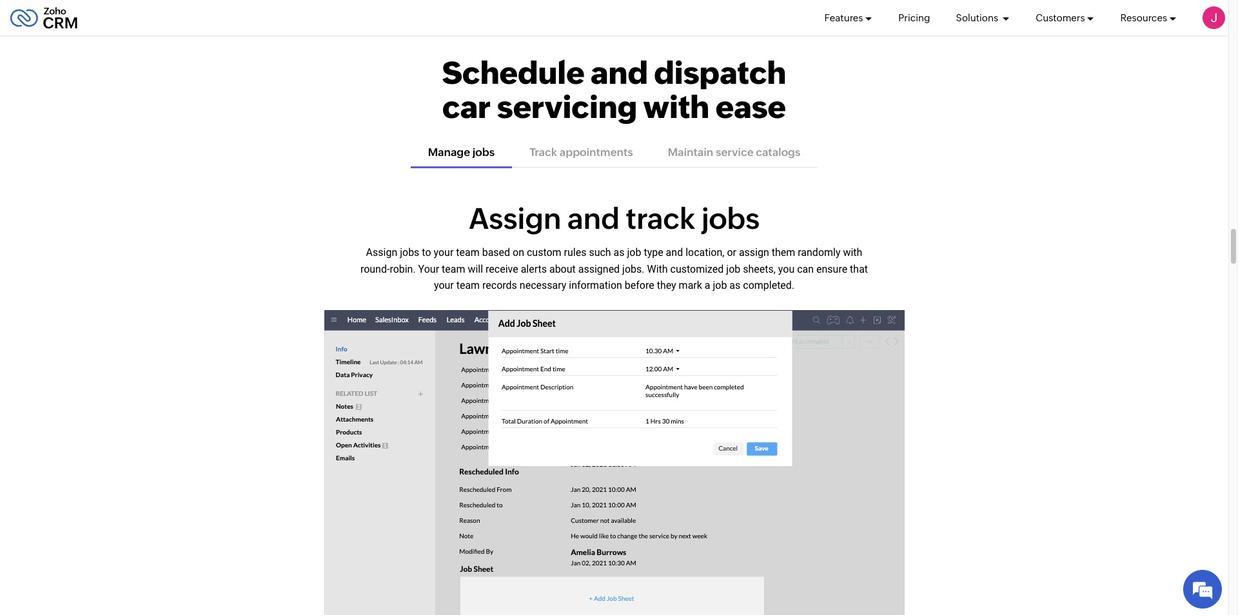Task type: locate. For each thing, give the bounding box(es) containing it.
team up will at left
[[456, 247, 480, 259]]

jobs inside assign jobs to your team based on custom rules such as job type and location, or assign them randomly with round-robin. your team will receive alerts about assigned jobs. with customized job sheets, you can ensure that your team records necessary information before they mark a job as completed.
[[400, 247, 420, 259]]

with inside assign jobs to your team based on custom rules such as job type and location, or assign them randomly with round-robin. your team will receive alerts about assigned jobs. with customized job sheets, you can ensure that your team records necessary information before they mark a job as completed.
[[843, 247, 863, 259]]

job down or
[[727, 263, 741, 275]]

0 vertical spatial and
[[591, 55, 648, 91]]

to
[[422, 247, 431, 259]]

1 vertical spatial jobs
[[702, 202, 760, 235]]

and
[[591, 55, 648, 91], [568, 202, 620, 235], [666, 247, 683, 259]]

job
[[627, 247, 641, 259], [727, 263, 741, 275], [713, 280, 727, 292]]

can
[[797, 263, 814, 275]]

1 horizontal spatial with
[[843, 247, 863, 259]]

0 horizontal spatial jobs
[[400, 247, 420, 259]]

1 vertical spatial and
[[568, 202, 620, 235]]

team
[[456, 247, 480, 259], [442, 263, 465, 275], [457, 280, 480, 292]]

1 horizontal spatial jobs
[[473, 146, 495, 158]]

assign
[[469, 202, 561, 235], [366, 247, 398, 259]]

1 your from the top
[[434, 247, 454, 259]]

assign for assign and track jobs
[[469, 202, 561, 235]]

0 vertical spatial assign
[[469, 202, 561, 235]]

ease
[[716, 89, 786, 125]]

0 vertical spatial jobs
[[473, 146, 495, 158]]

assign inside assign jobs to your team based on custom rules such as job type and location, or assign them randomly with round-robin. your team will receive alerts about assigned jobs. with customized job sheets, you can ensure that your team records necessary information before they mark a job as completed.
[[366, 247, 398, 259]]

2 vertical spatial and
[[666, 247, 683, 259]]

1 horizontal spatial assign
[[469, 202, 561, 235]]

your
[[434, 247, 454, 259], [434, 280, 454, 292]]

jobs left to
[[400, 247, 420, 259]]

as
[[614, 247, 625, 259], [730, 280, 741, 292]]

jobs
[[473, 146, 495, 158], [702, 202, 760, 235], [400, 247, 420, 259]]

jobs for assign jobs to your team based on custom rules such as job type and location, or assign them randomly with round-robin. your team will receive alerts about assigned jobs. with customized job sheets, you can ensure that your team records necessary information before they mark a job as completed.
[[400, 247, 420, 259]]

2 horizontal spatial jobs
[[702, 202, 760, 235]]

assign and track jobs
[[469, 202, 760, 235]]

will
[[468, 263, 483, 275]]

track appointments
[[530, 146, 633, 158]]

0 horizontal spatial with
[[644, 89, 710, 125]]

job right a
[[713, 280, 727, 292]]

manage jobs
[[428, 146, 495, 158]]

2 vertical spatial job
[[713, 280, 727, 292]]

as right such
[[614, 247, 625, 259]]

with up maintain
[[644, 89, 710, 125]]

catalogs
[[756, 146, 801, 158]]

custom
[[527, 247, 562, 259]]

mark
[[679, 280, 702, 292]]

before
[[625, 280, 655, 292]]

assign up round-
[[366, 247, 398, 259]]

zoho crm logo image
[[10, 4, 78, 32]]

pricing link
[[899, 0, 931, 35]]

assign
[[739, 247, 769, 259]]

assign up on
[[469, 202, 561, 235]]

0 vertical spatial your
[[434, 247, 454, 259]]

resources link
[[1121, 0, 1177, 35]]

assign jobs to your team based on custom rules such as job type and location, or assign them randomly with round-robin. your team will receive alerts about assigned jobs. with customized job sheets, you can ensure that your team records necessary information before they mark a job as completed.
[[361, 247, 868, 292]]

as right a
[[730, 280, 741, 292]]

resources
[[1121, 12, 1168, 23]]

1 vertical spatial as
[[730, 280, 741, 292]]

with
[[644, 89, 710, 125], [843, 247, 863, 259]]

solutions
[[956, 12, 1001, 23]]

jobs.
[[623, 263, 645, 275]]

2 vertical spatial team
[[457, 280, 480, 292]]

manage
[[428, 146, 470, 158]]

maintain service catalogs
[[668, 146, 801, 158]]

features link
[[825, 0, 873, 35]]

schedule
[[442, 55, 585, 91]]

jobs up or
[[702, 202, 760, 235]]

servicing
[[497, 89, 637, 125]]

0 horizontal spatial as
[[614, 247, 625, 259]]

your right to
[[434, 247, 454, 259]]

solutions link
[[956, 0, 1010, 35]]

on
[[513, 247, 524, 259]]

ensure
[[817, 263, 848, 275]]

0 vertical spatial with
[[644, 89, 710, 125]]

your
[[418, 263, 439, 275]]

james peterson image
[[1203, 6, 1226, 29]]

jobs right manage
[[473, 146, 495, 158]]

with
[[647, 263, 668, 275]]

1 vertical spatial with
[[843, 247, 863, 259]]

location,
[[686, 247, 725, 259]]

team down will at left
[[457, 280, 480, 292]]

based
[[482, 247, 510, 259]]

and inside assign jobs to your team based on custom rules such as job type and location, or assign them randomly with round-robin. your team will receive alerts about assigned jobs. with customized job sheets, you can ensure that your team records necessary information before they mark a job as completed.
[[666, 247, 683, 259]]

2 vertical spatial jobs
[[400, 247, 420, 259]]

and inside schedule and dispatch car servicing with ease
[[591, 55, 648, 91]]

1 vertical spatial assign
[[366, 247, 398, 259]]

with up that
[[843, 247, 863, 259]]

0 horizontal spatial assign
[[366, 247, 398, 259]]

car
[[443, 89, 491, 125]]

team left will at left
[[442, 263, 465, 275]]

your down your
[[434, 280, 454, 292]]

job up jobs.
[[627, 247, 641, 259]]

track
[[626, 202, 695, 235]]

1 vertical spatial your
[[434, 280, 454, 292]]

or
[[727, 247, 737, 259]]

assigned
[[578, 263, 620, 275]]

randomly
[[798, 247, 841, 259]]

2 your from the top
[[434, 280, 454, 292]]



Task type: describe. For each thing, give the bounding box(es) containing it.
with inside schedule and dispatch car servicing with ease
[[644, 89, 710, 125]]

assign for assign jobs to your team based on custom rules such as job type and location, or assign them randomly with round-robin. your team will receive alerts about assigned jobs. with customized job sheets, you can ensure that your team records necessary information before they mark a job as completed.
[[366, 247, 398, 259]]

completed.
[[743, 280, 795, 292]]

schedule and dispatch car servicing with ease
[[442, 55, 787, 125]]

sheets,
[[743, 263, 776, 275]]

1 horizontal spatial as
[[730, 280, 741, 292]]

about
[[550, 263, 576, 275]]

type
[[644, 247, 664, 259]]

robin.
[[390, 263, 416, 275]]

a
[[705, 280, 711, 292]]

jobs for manage jobs
[[473, 146, 495, 158]]

receive
[[486, 263, 518, 275]]

they
[[657, 280, 676, 292]]

information
[[569, 280, 622, 292]]

1 vertical spatial job
[[727, 263, 741, 275]]

round-
[[361, 263, 390, 275]]

0 vertical spatial team
[[456, 247, 480, 259]]

rules
[[564, 247, 587, 259]]

customized
[[671, 263, 724, 275]]

customers
[[1036, 12, 1085, 23]]

necessary
[[520, 280, 567, 292]]

dispatch
[[654, 55, 787, 91]]

0 vertical spatial job
[[627, 247, 641, 259]]

that
[[850, 263, 868, 275]]

assign track jobs to your team image
[[324, 310, 905, 615]]

alerts
[[521, 263, 547, 275]]

features
[[825, 12, 863, 23]]

pricing
[[899, 12, 931, 23]]

track
[[530, 146, 557, 158]]

appointments
[[560, 146, 633, 158]]

records
[[483, 280, 517, 292]]

such
[[589, 247, 611, 259]]

0 vertical spatial as
[[614, 247, 625, 259]]

service
[[716, 146, 754, 158]]

maintain
[[668, 146, 714, 158]]

them
[[772, 247, 796, 259]]

you
[[778, 263, 795, 275]]

1 vertical spatial team
[[442, 263, 465, 275]]

and for schedule
[[591, 55, 648, 91]]

and for assign
[[568, 202, 620, 235]]



Task type: vqa. For each thing, say whether or not it's contained in the screenshot.
OR
yes



